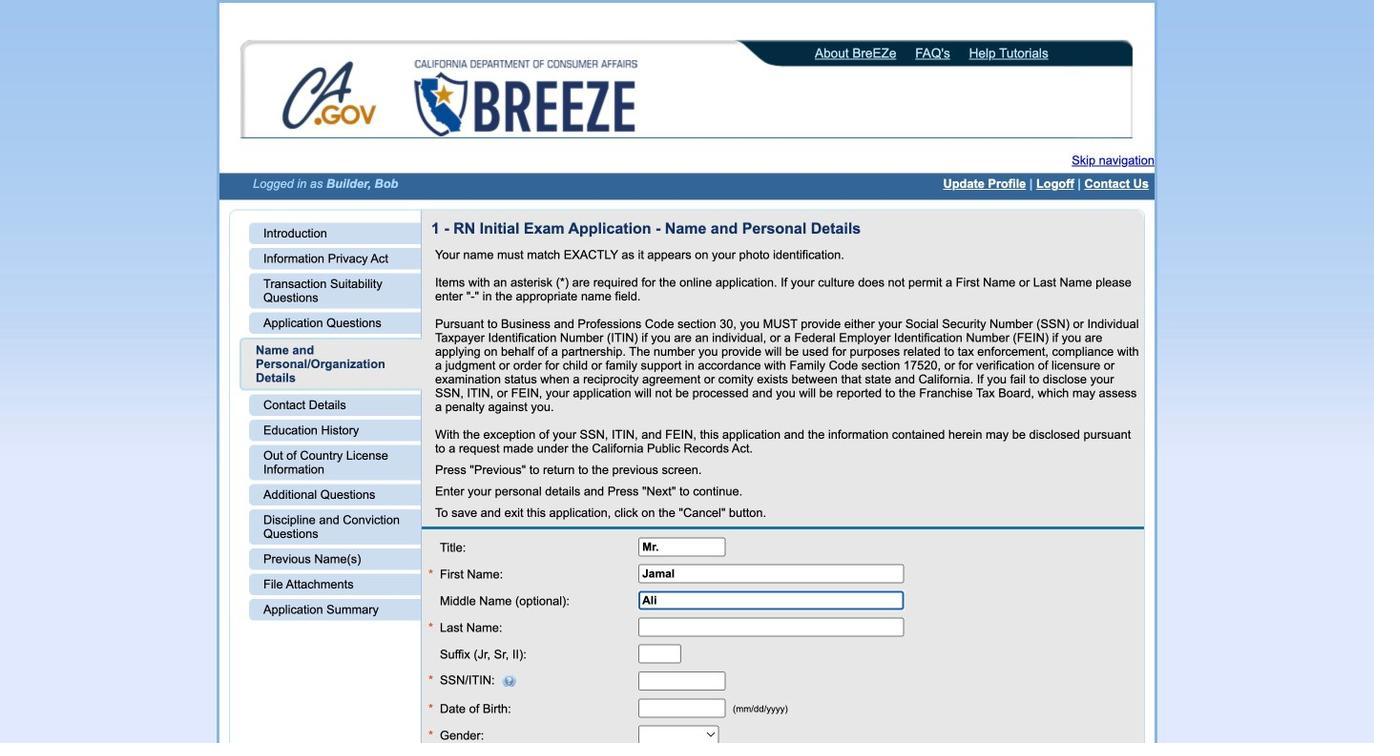 Task type: locate. For each thing, give the bounding box(es) containing it.
None text field
[[639, 538, 726, 557], [639, 565, 905, 584], [639, 591, 905, 610], [639, 645, 682, 664], [639, 672, 726, 691], [639, 699, 726, 718], [639, 538, 726, 557], [639, 565, 905, 584], [639, 591, 905, 610], [639, 645, 682, 664], [639, 672, 726, 691], [639, 699, 726, 718]]

None text field
[[639, 618, 905, 637]]



Task type: describe. For each thing, give the bounding box(es) containing it.
state of california breeze image
[[411, 60, 642, 137]]

<small>disclosure of your social security number or individual taxpayer identification number is mandatory. section 30 of the business and professions code and public law 94-455 (42 usca 405 (c)(2)(c)) authorize collection of your social security number or individual taxpayer identification number.  your social security number or individual taxpayer identification numberwill be used exclusively for tax enforcement purposes, for purposes of compliance with any judgment or order for family support in accordance with section 11350.6 of the welfare and institutions code, or for verification of licensure, certification or examination status by a licensing or examination entity which utilizes a national examination and where licensure is reciprocal with the requesting state. if you fail to disclose your social security number or individual taxpayer identification number, your application for initial or renewal of licensure/certification will not be processed. you will be reported to the franchise tax board, who may assess a $100 penalty against you.</small> image
[[495, 676, 517, 687]]

ca.gov image
[[282, 60, 379, 135]]



